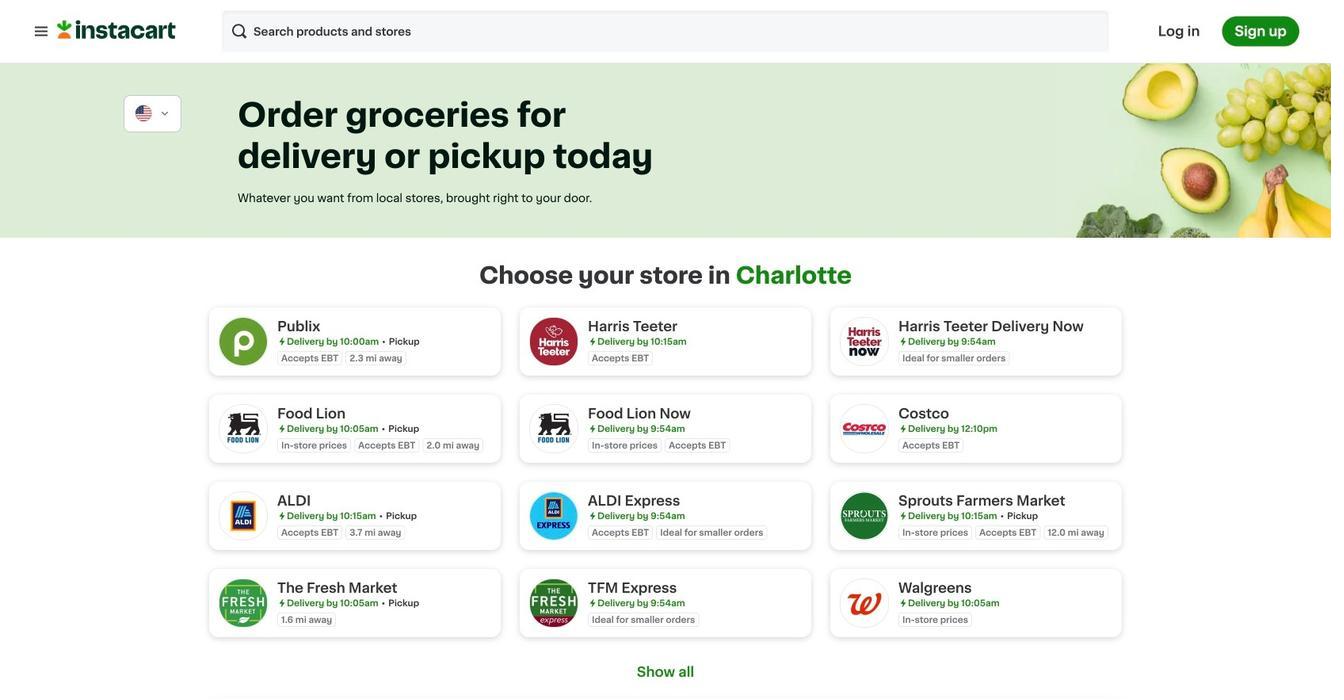 Task type: describe. For each thing, give the bounding box(es) containing it.
food lion image
[[219, 404, 268, 453]]

the fresh market image
[[219, 579, 268, 628]]

instacart home image
[[57, 20, 176, 39]]

food lion now image
[[530, 404, 579, 453]]

aldi express image
[[530, 492, 579, 541]]

costco image
[[840, 404, 889, 453]]

walgreens image
[[840, 579, 889, 628]]

sprouts farmers market image
[[840, 492, 889, 541]]



Task type: locate. For each thing, give the bounding box(es) containing it.
tfm express image
[[530, 579, 579, 628]]

open main menu image
[[32, 22, 51, 41]]

aldi image
[[219, 492, 268, 541]]

harris teeter image
[[530, 317, 579, 366]]

publix image
[[219, 317, 268, 366]]

Search field
[[220, 9, 1111, 54]]

None search field
[[220, 9, 1111, 54]]

united states element
[[134, 104, 154, 124]]

harris teeter delivery now image
[[840, 317, 889, 366]]



Task type: vqa. For each thing, say whether or not it's contained in the screenshot.
Open main menu image in the left of the page
yes



